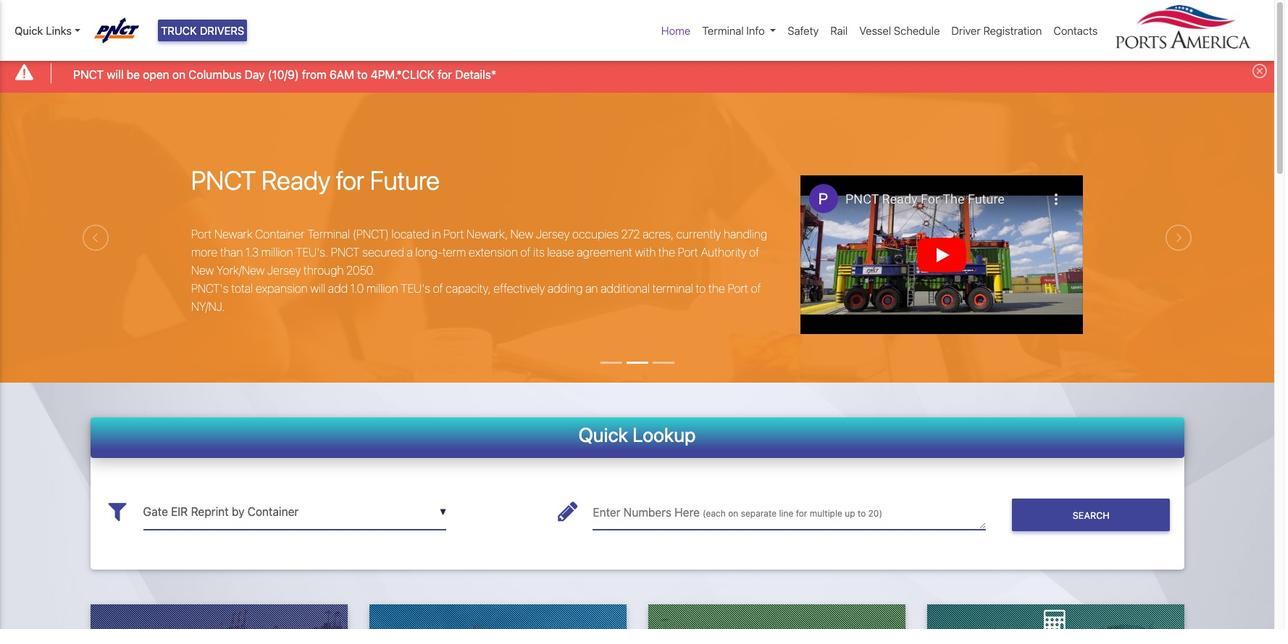 Task type: vqa. For each thing, say whether or not it's contained in the screenshot.
Authority
yes



Task type: locate. For each thing, give the bounding box(es) containing it.
on inside alert
[[172, 68, 186, 81]]

to for (10/9)
[[357, 68, 368, 81]]

contacts
[[1054, 24, 1098, 37]]

multiple
[[810, 508, 843, 519]]

safety link
[[782, 17, 825, 45]]

truck drivers
[[161, 24, 244, 37]]

None text field
[[593, 494, 986, 530]]

2 vertical spatial pnct
[[331, 245, 360, 258]]

1 horizontal spatial jersey
[[536, 227, 570, 240]]

jersey up lease
[[536, 227, 570, 240]]

schedule
[[894, 24, 940, 37]]

on right (each
[[728, 508, 739, 519]]

additional
[[601, 282, 650, 295]]

to for for
[[858, 508, 866, 519]]

terminal inside port newark container terminal (pnct) located in port newark, new jersey occupies 272 acres, currently handling more than 1.3 million teu's.                                 pnct secured a long-term extension of its lease agreement with the port authority of new york/new jersey through 2050. pnct's total expansion will add 1.0 million teu's of capacity,                                 effectively adding an additional terminal to the port of ny/nj.
[[308, 227, 350, 240]]

to
[[357, 68, 368, 81], [696, 282, 706, 295], [858, 508, 866, 519]]

0 horizontal spatial on
[[172, 68, 186, 81]]

to right terminal
[[696, 282, 706, 295]]

1 vertical spatial on
[[728, 508, 739, 519]]

pnct up 2050.
[[331, 245, 360, 258]]

for inside alert
[[438, 68, 452, 81]]

0 vertical spatial for
[[438, 68, 452, 81]]

vessel
[[860, 24, 891, 37]]

drivers
[[200, 24, 244, 37]]

0 vertical spatial will
[[107, 68, 124, 81]]

on inside the enter numbers here (each on separate line for multiple up to 20)
[[728, 508, 739, 519]]

new
[[511, 227, 534, 240], [191, 263, 214, 277]]

▼
[[440, 507, 447, 518]]

pnct ready for future
[[191, 165, 440, 196]]

for right the ready
[[336, 165, 365, 196]]

terminal up teu's.
[[308, 227, 350, 240]]

for
[[438, 68, 452, 81], [336, 165, 365, 196], [796, 508, 808, 519]]

0 horizontal spatial jersey
[[267, 263, 301, 277]]

terminal info
[[702, 24, 765, 37]]

port
[[191, 227, 212, 240], [444, 227, 464, 240], [678, 245, 699, 258], [728, 282, 749, 295]]

vessel schedule link
[[854, 17, 946, 45]]

total
[[231, 282, 253, 295]]

to inside port newark container terminal (pnct) located in port newark, new jersey occupies 272 acres, currently handling more than 1.3 million teu's.                                 pnct secured a long-term extension of its lease agreement with the port authority of new york/new jersey through 2050. pnct's total expansion will add 1.0 million teu's of capacity,                                 effectively adding an additional terminal to the port of ny/nj.
[[696, 282, 706, 295]]

for right line
[[796, 508, 808, 519]]

will
[[107, 68, 124, 81], [310, 282, 325, 295]]

of
[[521, 245, 531, 258], [749, 245, 760, 258], [433, 282, 443, 295], [751, 282, 761, 295]]

(pnct)
[[353, 227, 389, 240]]

an
[[586, 282, 598, 295]]

add
[[328, 282, 348, 295]]

on
[[172, 68, 186, 81], [728, 508, 739, 519]]

on for columbus
[[172, 68, 186, 81]]

1 vertical spatial to
[[696, 282, 706, 295]]

2 vertical spatial for
[[796, 508, 808, 519]]

for inside the enter numbers here (each on separate line for multiple up to 20)
[[796, 508, 808, 519]]

search
[[1073, 510, 1110, 521]]

capacity,
[[446, 282, 491, 295]]

0 horizontal spatial quick
[[14, 24, 43, 37]]

the down the acres,
[[659, 245, 675, 258]]

safety
[[788, 24, 819, 37]]

separate
[[741, 508, 777, 519]]

adding
[[548, 282, 583, 295]]

2 vertical spatial to
[[858, 508, 866, 519]]

on right open
[[172, 68, 186, 81]]

expansion
[[256, 282, 308, 295]]

the
[[659, 245, 675, 258], [709, 282, 725, 295]]

0 horizontal spatial the
[[659, 245, 675, 258]]

quick left lookup
[[579, 423, 628, 446]]

port down currently
[[678, 245, 699, 258]]

for left details*
[[438, 68, 452, 81]]

contacts link
[[1048, 17, 1104, 45]]

secured
[[362, 245, 404, 258]]

term
[[443, 245, 466, 258]]

to inside the enter numbers here (each on separate line for multiple up to 20)
[[858, 508, 866, 519]]

(each
[[703, 508, 726, 519]]

0 vertical spatial terminal
[[702, 24, 744, 37]]

quick
[[14, 24, 43, 37], [579, 423, 628, 446]]

quick links link
[[14, 22, 80, 39]]

quick left links
[[14, 24, 43, 37]]

1 horizontal spatial for
[[438, 68, 452, 81]]

1.3
[[246, 245, 259, 258]]

2 horizontal spatial for
[[796, 508, 808, 519]]

0 horizontal spatial will
[[107, 68, 124, 81]]

1 horizontal spatial to
[[696, 282, 706, 295]]

None text field
[[143, 494, 447, 530]]

jersey
[[536, 227, 570, 240], [267, 263, 301, 277]]

close image
[[1253, 64, 1267, 78]]

its
[[533, 245, 545, 258]]

0 horizontal spatial terminal
[[308, 227, 350, 240]]

1 vertical spatial new
[[191, 263, 214, 277]]

20)
[[869, 508, 883, 519]]

pnct ready for future image
[[0, 92, 1275, 463]]

occupies
[[572, 227, 619, 240]]

pnct up newark
[[191, 165, 256, 196]]

1 horizontal spatial quick
[[579, 423, 628, 446]]

1 vertical spatial terminal
[[308, 227, 350, 240]]

to inside alert
[[357, 68, 368, 81]]

quick for quick lookup
[[579, 423, 628, 446]]

be
[[127, 68, 140, 81]]

1 vertical spatial for
[[336, 165, 365, 196]]

home link
[[656, 17, 697, 45]]

million
[[261, 245, 293, 258], [367, 282, 398, 295]]

container
[[255, 227, 305, 240]]

jersey up the expansion
[[267, 263, 301, 277]]

0 vertical spatial quick
[[14, 24, 43, 37]]

1 horizontal spatial on
[[728, 508, 739, 519]]

pnct will be open on columbus day (10/9) from 6am to 4pm.*click for details* alert
[[0, 53, 1275, 92]]

will inside port newark container terminal (pnct) located in port newark, new jersey occupies 272 acres, currently handling more than 1.3 million teu's.                                 pnct secured a long-term extension of its lease agreement with the port authority of new york/new jersey through 2050. pnct's total expansion will add 1.0 million teu's of capacity,                                 effectively adding an additional terminal to the port of ny/nj.
[[310, 282, 325, 295]]

pnct
[[73, 68, 104, 81], [191, 165, 256, 196], [331, 245, 360, 258]]

0 horizontal spatial million
[[261, 245, 293, 258]]

2 horizontal spatial pnct
[[331, 245, 360, 258]]

will down the through
[[310, 282, 325, 295]]

new up its
[[511, 227, 534, 240]]

new down more
[[191, 263, 214, 277]]

million right 1.0
[[367, 282, 398, 295]]

1 vertical spatial will
[[310, 282, 325, 295]]

0 horizontal spatial new
[[191, 263, 214, 277]]

1 vertical spatial quick
[[579, 423, 628, 446]]

extension
[[469, 245, 518, 258]]

1 vertical spatial the
[[709, 282, 725, 295]]

to right 6am
[[357, 68, 368, 81]]

0 vertical spatial pnct
[[73, 68, 104, 81]]

0 vertical spatial on
[[172, 68, 186, 81]]

registration
[[984, 24, 1042, 37]]

teu's
[[401, 282, 430, 295]]

day
[[245, 68, 265, 81]]

acres,
[[643, 227, 674, 240]]

pnct for pnct will be open on columbus day (10/9) from 6am to 4pm.*click for details*
[[73, 68, 104, 81]]

0 vertical spatial the
[[659, 245, 675, 258]]

to right up
[[858, 508, 866, 519]]

terminal left "info"
[[702, 24, 744, 37]]

2 horizontal spatial to
[[858, 508, 866, 519]]

1 horizontal spatial pnct
[[191, 165, 256, 196]]

terminal
[[702, 24, 744, 37], [308, 227, 350, 240]]

0 horizontal spatial pnct
[[73, 68, 104, 81]]

0 vertical spatial to
[[357, 68, 368, 81]]

0 vertical spatial jersey
[[536, 227, 570, 240]]

0 vertical spatial new
[[511, 227, 534, 240]]

port up more
[[191, 227, 212, 240]]

1 horizontal spatial will
[[310, 282, 325, 295]]

1 vertical spatial pnct
[[191, 165, 256, 196]]

quick for quick links
[[14, 24, 43, 37]]

4pm.*click
[[371, 68, 435, 81]]

will left be
[[107, 68, 124, 81]]

0 horizontal spatial to
[[357, 68, 368, 81]]

numbers
[[624, 506, 672, 519]]

pnct left be
[[73, 68, 104, 81]]

million down the container
[[261, 245, 293, 258]]

pnct inside alert
[[73, 68, 104, 81]]

1 horizontal spatial million
[[367, 282, 398, 295]]

ny/nj.
[[191, 300, 225, 313]]

the down authority
[[709, 282, 725, 295]]

up
[[845, 508, 855, 519]]



Task type: describe. For each thing, give the bounding box(es) containing it.
open
[[143, 68, 169, 81]]

with
[[635, 245, 656, 258]]

(10/9)
[[268, 68, 299, 81]]

future
[[370, 165, 440, 196]]

will inside alert
[[107, 68, 124, 81]]

truck
[[161, 24, 197, 37]]

a
[[407, 245, 413, 258]]

2050.
[[346, 263, 376, 277]]

272
[[622, 227, 640, 240]]

here
[[675, 506, 700, 519]]

vessel schedule
[[860, 24, 940, 37]]

lease
[[547, 245, 574, 258]]

pnct will be open on columbus day (10/9) from 6am to 4pm.*click for details*
[[73, 68, 497, 81]]

1 horizontal spatial the
[[709, 282, 725, 295]]

authority
[[701, 245, 747, 258]]

enter
[[593, 506, 621, 519]]

terminal
[[653, 282, 693, 295]]

pnct will be open on columbus day (10/9) from 6am to 4pm.*click for details* link
[[73, 66, 497, 83]]

than
[[220, 245, 243, 258]]

port newark container terminal (pnct) located in port newark, new jersey occupies 272 acres, currently handling more than 1.3 million teu's.                                 pnct secured a long-term extension of its lease agreement with the port authority of new york/new jersey through 2050. pnct's total expansion will add 1.0 million teu's of capacity,                                 effectively adding an additional terminal to the port of ny/nj.
[[191, 227, 768, 313]]

agreement
[[577, 245, 633, 258]]

line
[[779, 508, 794, 519]]

home
[[662, 24, 691, 37]]

0 horizontal spatial for
[[336, 165, 365, 196]]

ready
[[262, 165, 331, 196]]

pnct for pnct ready for future
[[191, 165, 256, 196]]

1 horizontal spatial terminal
[[702, 24, 744, 37]]

newark,
[[467, 227, 508, 240]]

1 vertical spatial million
[[367, 282, 398, 295]]

0 vertical spatial million
[[261, 245, 293, 258]]

driver registration link
[[946, 17, 1048, 45]]

lookup
[[633, 423, 696, 446]]

quick links
[[14, 24, 72, 37]]

from
[[302, 68, 327, 81]]

rail link
[[825, 17, 854, 45]]

located
[[392, 227, 430, 240]]

port down authority
[[728, 282, 749, 295]]

pnct inside port newark container terminal (pnct) located in port newark, new jersey occupies 272 acres, currently handling more than 1.3 million teu's.                                 pnct secured a long-term extension of its lease agreement with the port authority of new york/new jersey through 2050. pnct's total expansion will add 1.0 million teu's of capacity,                                 effectively adding an additional terminal to the port of ny/nj.
[[331, 245, 360, 258]]

6am
[[330, 68, 354, 81]]

quick lookup
[[579, 423, 696, 446]]

effectively
[[494, 282, 545, 295]]

search button
[[1012, 499, 1171, 531]]

pnct's
[[191, 282, 229, 295]]

enter numbers here (each on separate line for multiple up to 20)
[[593, 506, 883, 519]]

through
[[304, 263, 344, 277]]

handling
[[724, 227, 768, 240]]

terminal info link
[[697, 17, 782, 45]]

1.0
[[351, 282, 364, 295]]

driver
[[952, 24, 981, 37]]

teu's.
[[296, 245, 328, 258]]

1 vertical spatial jersey
[[267, 263, 301, 277]]

newark
[[214, 227, 253, 240]]

currently
[[677, 227, 721, 240]]

columbus
[[189, 68, 242, 81]]

york/new
[[217, 263, 265, 277]]

rail
[[831, 24, 848, 37]]

truck drivers link
[[158, 20, 247, 42]]

in
[[432, 227, 441, 240]]

long-
[[416, 245, 443, 258]]

links
[[46, 24, 72, 37]]

info
[[747, 24, 765, 37]]

driver registration
[[952, 24, 1042, 37]]

details*
[[455, 68, 497, 81]]

more
[[191, 245, 218, 258]]

1 horizontal spatial new
[[511, 227, 534, 240]]

on for separate
[[728, 508, 739, 519]]

port right in
[[444, 227, 464, 240]]



